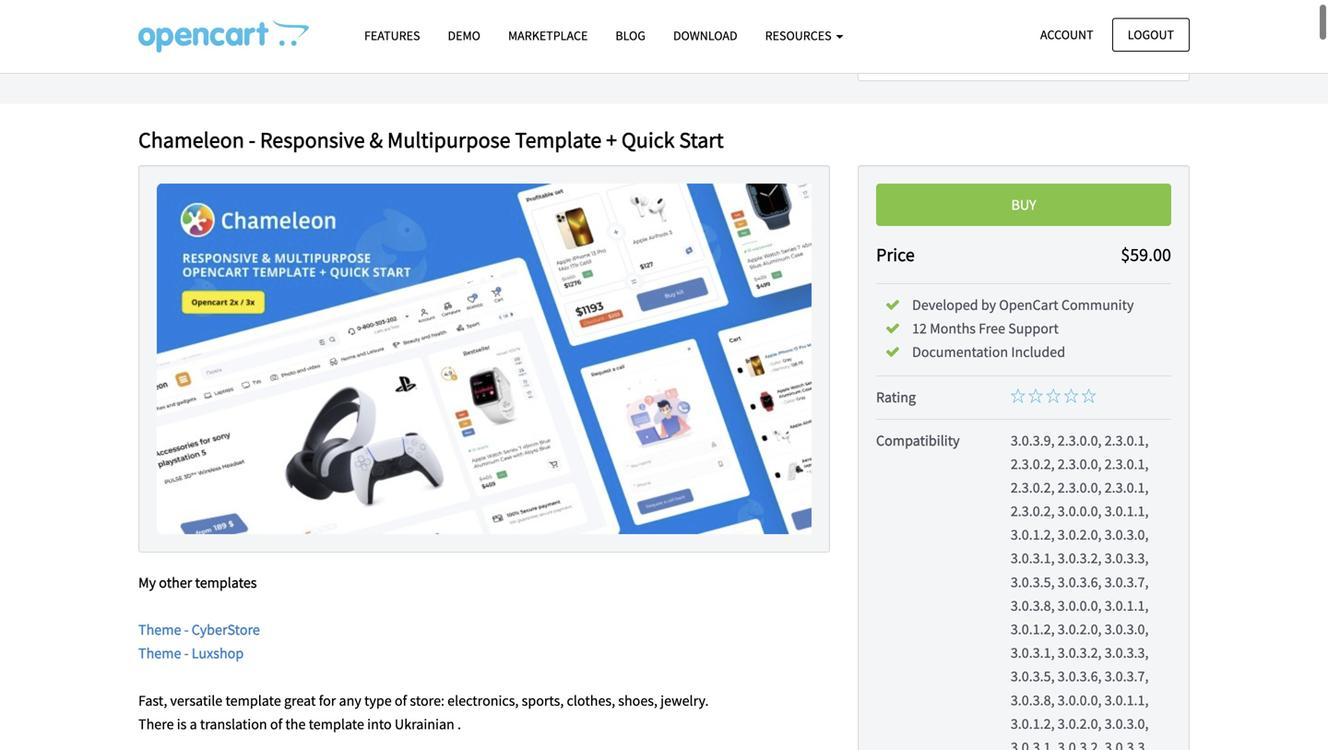 Task type: describe. For each thing, give the bounding box(es) containing it.
0 horizontal spatial &
[[347, 50, 356, 69]]

1 vertical spatial quick
[[622, 126, 675, 154]]

0 horizontal spatial start
[[554, 50, 583, 69]]

2 3.0.3.2, from the top
[[1058, 644, 1102, 662]]

my other templates
[[138, 573, 257, 592]]

2 3.0.1.1, from the top
[[1105, 597, 1149, 615]]

resources link
[[752, 19, 858, 52]]

into
[[367, 715, 392, 734]]

12
[[913, 319, 927, 338]]

theme - cyberstore link
[[138, 621, 260, 639]]

1 3.0.3.3, from the top
[[1105, 549, 1149, 568]]

support
[[1009, 319, 1059, 338]]

1 3.0.2.0, from the top
[[1058, 526, 1102, 544]]

3 3.0.2.0, from the top
[[1058, 715, 1102, 733]]

download link
[[660, 19, 752, 52]]

0 horizontal spatial of
[[270, 715, 283, 734]]

luxshop
[[192, 644, 244, 663]]

cyberstore
[[192, 621, 260, 639]]

1 star light o image from the left
[[1011, 389, 1026, 403]]

by
[[982, 296, 997, 314]]

1 horizontal spatial &
[[370, 126, 383, 154]]

home link
[[138, 50, 176, 69]]

free
[[979, 319, 1006, 338]]

translation
[[200, 715, 267, 734]]

shoes,
[[619, 692, 658, 710]]

1 3.0.3.5, from the top
[[1011, 573, 1055, 591]]

$59.00
[[1121, 243, 1172, 266]]

great
[[284, 692, 316, 710]]

theme - luxshop link
[[138, 644, 244, 663]]

months
[[930, 319, 976, 338]]

download
[[674, 27, 738, 44]]

clothes,
[[567, 692, 616, 710]]

1 2.3.0.0, from the top
[[1058, 431, 1102, 450]]

2 star light o image from the left
[[1082, 389, 1097, 403]]

2 3.0.3.0, from the top
[[1105, 620, 1149, 639]]

price
[[877, 243, 915, 266]]

1 vertical spatial +
[[606, 126, 617, 154]]

1 3.0.3.7, from the top
[[1105, 573, 1149, 591]]

1 3.0.3.8, from the top
[[1011, 597, 1055, 615]]

2 3.0.3.1, from the top
[[1011, 644, 1055, 662]]

0 horizontal spatial template
[[444, 50, 502, 69]]

compatibility
[[877, 431, 960, 450]]

electronics,
[[448, 692, 519, 710]]

Search for extensions and themes text field
[[858, 39, 1147, 81]]

1 horizontal spatial template
[[515, 126, 602, 154]]

1 theme from the top
[[138, 621, 181, 639]]

account link
[[1025, 18, 1110, 52]]

0 vertical spatial chameleon
[[193, 50, 264, 69]]

0 horizontal spatial quick
[[515, 50, 551, 69]]

2 3.0.1.2, from the top
[[1011, 620, 1055, 639]]

blog
[[616, 27, 646, 44]]

chameleon - responsive & multipurpose template + quick start link
[[193, 50, 583, 69]]

home
[[138, 50, 176, 69]]

1 2.3.0.2, from the top
[[1011, 455, 1055, 473]]

2 theme from the top
[[138, 644, 181, 663]]

0 vertical spatial +
[[505, 50, 512, 69]]

demo link
[[434, 19, 495, 52]]

0 vertical spatial multipurpose
[[359, 50, 441, 69]]

features link
[[351, 19, 434, 52]]

any
[[339, 692, 362, 710]]

2 3.0.3.8, from the top
[[1011, 691, 1055, 709]]

templates
[[195, 573, 257, 592]]

3 2.3.0.2, from the top
[[1011, 502, 1055, 521]]

features
[[365, 27, 420, 44]]

1 3.0.3.1, from the top
[[1011, 549, 1055, 568]]

3 2.3.0.0, from the top
[[1058, 478, 1102, 497]]

1 3.0.3.6, from the top
[[1058, 573, 1102, 591]]

3 3.0.1.2, from the top
[[1011, 715, 1055, 733]]

1 vertical spatial template
[[309, 715, 364, 734]]

1 star light o image from the left
[[1029, 389, 1044, 403]]

2 2.3.0.0, from the top
[[1058, 455, 1102, 473]]

marketplace link
[[495, 19, 602, 52]]



Task type: locate. For each thing, give the bounding box(es) containing it.
1 vertical spatial 3.0.3.0,
[[1105, 620, 1149, 639]]

star light o image down community
[[1082, 389, 1097, 403]]

1 vertical spatial multipurpose
[[387, 126, 511, 154]]

demo
[[448, 27, 481, 44]]

2 2.3.0.2, from the top
[[1011, 478, 1055, 497]]

2 vertical spatial 2.3.0.0,
[[1058, 478, 1102, 497]]

2 3.0.3.5, from the top
[[1011, 667, 1055, 686]]

for
[[319, 692, 336, 710]]

included
[[1012, 343, 1066, 361]]

theme
[[138, 621, 181, 639], [138, 644, 181, 663]]

1 3.0.3.0, from the top
[[1105, 526, 1149, 544]]

0 vertical spatial theme
[[138, 621, 181, 639]]

theme - cyberstore theme - luxshop
[[138, 621, 260, 663]]

quick
[[515, 50, 551, 69], [622, 126, 675, 154]]

of right type
[[395, 692, 407, 710]]

1 horizontal spatial quick
[[622, 126, 675, 154]]

responsive
[[274, 50, 344, 69], [260, 126, 365, 154]]

rating
[[877, 388, 916, 407]]

3 3.0.1.1, from the top
[[1105, 691, 1149, 709]]

3.0.3.5,
[[1011, 573, 1055, 591], [1011, 667, 1055, 686]]

chameleon right home
[[193, 50, 264, 69]]

3.0.1.2,
[[1011, 526, 1055, 544], [1011, 620, 1055, 639], [1011, 715, 1055, 733]]

2 horizontal spatial star light o image
[[1064, 389, 1079, 403]]

1 vertical spatial template
[[515, 126, 602, 154]]

0 vertical spatial &
[[347, 50, 356, 69]]

1 vertical spatial 3.0.2.0,
[[1058, 620, 1102, 639]]

2 vertical spatial 3.0.1.2,
[[1011, 715, 1055, 733]]

0 vertical spatial 2.3.0.1,
[[1105, 431, 1149, 450]]

3.0.3.3,
[[1105, 549, 1149, 568], [1105, 644, 1149, 662]]

2 vertical spatial 3.0.1.1,
[[1105, 691, 1149, 709]]

1 horizontal spatial of
[[395, 692, 407, 710]]

3 3.0.0.0, from the top
[[1058, 691, 1102, 709]]

template up translation
[[226, 692, 281, 710]]

2 vertical spatial 3.0.3.0,
[[1105, 715, 1149, 733]]

chameleon
[[193, 50, 264, 69], [138, 126, 244, 154]]

0 vertical spatial 2.3.0.0,
[[1058, 431, 1102, 450]]

1 3.0.3.2, from the top
[[1058, 549, 1102, 568]]

1 vertical spatial 2.3.0.0,
[[1058, 455, 1102, 473]]

0 vertical spatial 3.0.3.7,
[[1105, 573, 1149, 591]]

buy
[[1012, 196, 1037, 214]]

2 vertical spatial 2.3.0.2,
[[1011, 502, 1055, 521]]

&
[[347, 50, 356, 69], [370, 126, 383, 154]]

2 3.0.2.0, from the top
[[1058, 620, 1102, 639]]

type
[[364, 692, 392, 710]]

0 vertical spatial 3.0.3.2,
[[1058, 549, 1102, 568]]

3 star light o image from the left
[[1064, 389, 1079, 403]]

marketplace
[[508, 27, 588, 44]]

start
[[554, 50, 583, 69], [679, 126, 724, 154]]

+
[[505, 50, 512, 69], [606, 126, 617, 154]]

template
[[444, 50, 502, 69], [515, 126, 602, 154]]

2 vertical spatial 3.0.3.1,
[[1011, 738, 1055, 750]]

2 3.0.3.3, from the top
[[1105, 644, 1149, 662]]

2 3.0.0.0, from the top
[[1058, 597, 1102, 615]]

1 vertical spatial 3.0.1.1,
[[1105, 597, 1149, 615]]

0 horizontal spatial star light o image
[[1029, 389, 1044, 403]]

versatile
[[170, 692, 223, 710]]

1 vertical spatial responsive
[[260, 126, 365, 154]]

0 horizontal spatial +
[[505, 50, 512, 69]]

2 star light o image from the left
[[1047, 389, 1061, 403]]

1 vertical spatial 2.3.0.1,
[[1105, 455, 1149, 473]]

chameleon - responsive & multipurpose template + quick start image
[[157, 184, 812, 534]]

1 3.0.1.1, from the top
[[1105, 502, 1149, 521]]

1 2.3.0.1, from the top
[[1105, 431, 1149, 450]]

account
[[1041, 26, 1094, 43]]

2 vertical spatial 2.3.0.1,
[[1105, 478, 1149, 497]]

ukrainian
[[395, 715, 455, 734]]

1 vertical spatial 3.0.3.7,
[[1105, 667, 1149, 686]]

1 horizontal spatial start
[[679, 126, 724, 154]]

jewelry.
[[661, 692, 709, 710]]

1 vertical spatial chameleon - responsive & multipurpose template + quick start
[[138, 126, 724, 154]]

multipurpose
[[359, 50, 441, 69], [387, 126, 511, 154]]

3 2.3.0.1, from the top
[[1105, 478, 1149, 497]]

1 horizontal spatial +
[[606, 126, 617, 154]]

0 vertical spatial responsive
[[274, 50, 344, 69]]

a
[[190, 715, 197, 734]]

0 vertical spatial 3.0.3.8,
[[1011, 597, 1055, 615]]

0 vertical spatial chameleon - responsive & multipurpose template + quick start
[[193, 50, 583, 69]]

1 vertical spatial chameleon
[[138, 126, 244, 154]]

2 vertical spatial 3.0.0.0,
[[1058, 691, 1102, 709]]

0 vertical spatial 3.0.3.3,
[[1105, 549, 1149, 568]]

-
[[267, 50, 271, 69], [249, 126, 256, 154], [184, 621, 189, 639], [184, 644, 189, 663]]

2.3.0.0,
[[1058, 431, 1102, 450], [1058, 455, 1102, 473], [1058, 478, 1102, 497]]

0 vertical spatial template
[[226, 692, 281, 710]]

0 vertical spatial 3.0.1.2,
[[1011, 526, 1055, 544]]

logout
[[1128, 26, 1175, 43]]

opencart - chameleon - responsive & multipurpose template + quick start image
[[138, 19, 309, 53]]

3.0.3.9,
[[1011, 431, 1055, 450]]

star light o image
[[1029, 389, 1044, 403], [1047, 389, 1061, 403], [1064, 389, 1079, 403]]

chameleon - responsive & multipurpose template + quick start
[[193, 50, 583, 69], [138, 126, 724, 154]]

3.0.3.7,
[[1105, 573, 1149, 591], [1105, 667, 1149, 686]]

0 vertical spatial 3.0.3.6,
[[1058, 573, 1102, 591]]

sports,
[[522, 692, 564, 710]]

1 horizontal spatial template
[[309, 715, 364, 734]]

fast,
[[138, 692, 167, 710]]

0 horizontal spatial template
[[226, 692, 281, 710]]

of
[[395, 692, 407, 710], [270, 715, 283, 734]]

template down for at the bottom left
[[309, 715, 364, 734]]

developed
[[913, 296, 979, 314]]

fast, versatile template great for any type of store: electronics, sports, clothes, shoes, jewelry. there is a translation of the template into ukrainian .
[[138, 692, 709, 734]]

1 vertical spatial 3.0.3.1,
[[1011, 644, 1055, 662]]

2.3.0.2,
[[1011, 455, 1055, 473], [1011, 478, 1055, 497], [1011, 502, 1055, 521]]

0 vertical spatial template
[[444, 50, 502, 69]]

3.0.3.8,
[[1011, 597, 1055, 615], [1011, 691, 1055, 709]]

3.0.0.0,
[[1058, 502, 1102, 521], [1058, 597, 1102, 615], [1058, 691, 1102, 709]]

documentation
[[913, 343, 1009, 361]]

3.0.2.0,
[[1058, 526, 1102, 544], [1058, 620, 1102, 639], [1058, 715, 1102, 733]]

store:
[[410, 692, 445, 710]]

1 horizontal spatial star light o image
[[1082, 389, 1097, 403]]

template
[[226, 692, 281, 710], [309, 715, 364, 734]]

0 vertical spatial 3.0.0.0,
[[1058, 502, 1102, 521]]

0 vertical spatial start
[[554, 50, 583, 69]]

2 3.0.3.7, from the top
[[1105, 667, 1149, 686]]

3.0.3.6,
[[1058, 573, 1102, 591], [1058, 667, 1102, 686]]

other
[[159, 573, 192, 592]]

my
[[138, 573, 156, 592]]

community
[[1062, 296, 1135, 314]]

of left the
[[270, 715, 283, 734]]

developed by opencart community 12 months free support documentation included
[[913, 296, 1135, 361]]

3.0.1.1,
[[1105, 502, 1149, 521], [1105, 597, 1149, 615], [1105, 691, 1149, 709]]

3 3.0.3.1, from the top
[[1011, 738, 1055, 750]]

theme down theme - cyberstore link
[[138, 644, 181, 663]]

there
[[138, 715, 174, 734]]

1 vertical spatial 3.0.3.6,
[[1058, 667, 1102, 686]]

star light o image
[[1011, 389, 1026, 403], [1082, 389, 1097, 403]]

opencart
[[1000, 296, 1059, 314]]

theme up theme - luxshop link
[[138, 621, 181, 639]]

is
[[177, 715, 187, 734]]

1 vertical spatial of
[[270, 715, 283, 734]]

resources
[[766, 27, 835, 44]]

blog link
[[602, 19, 660, 52]]

1 vertical spatial 3.0.3.2,
[[1058, 644, 1102, 662]]

0 horizontal spatial star light o image
[[1011, 389, 1026, 403]]

1 vertical spatial 2.3.0.2,
[[1011, 478, 1055, 497]]

0 vertical spatial 3.0.3.5,
[[1011, 573, 1055, 591]]

the
[[285, 715, 306, 734]]

1 vertical spatial 3.0.3.8,
[[1011, 691, 1055, 709]]

3.0.3.2,
[[1058, 549, 1102, 568], [1058, 644, 1102, 662]]

2.3.0.1,
[[1105, 431, 1149, 450], [1105, 455, 1149, 473], [1105, 478, 1149, 497]]

2 3.0.3.6, from the top
[[1058, 667, 1102, 686]]

0 vertical spatial quick
[[515, 50, 551, 69]]

.
[[458, 715, 461, 734]]

3.0.3.0,
[[1105, 526, 1149, 544], [1105, 620, 1149, 639], [1105, 715, 1149, 733]]

chameleon - responsive & multipurpose template + quick start down features
[[193, 50, 583, 69]]

logout link
[[1113, 18, 1190, 52]]

1 vertical spatial theme
[[138, 644, 181, 663]]

3.0.3.9, 2.3.0.0, 2.3.0.1, 2.3.0.2, 2.3.0.0, 2.3.0.1, 2.3.0.2, 2.3.0.0, 2.3.0.1, 2.3.0.2, 3.0.0.0, 3.0.1.1, 3.0.1.2, 3.0.2.0, 3.0.3.0, 3.0.3.1, 3.0.3.2, 3.0.3.3, 3.0.3.5, 3.0.3.6, 3.0.3.7, 3.0.3.8, 3.0.0.0, 3.0.1.1, 3.0.1.2, 3.0.2.0, 3.0.3.0, 3.0.3.1, 3.0.3.2, 3.0.3.3, 3.0.3.5, 3.0.3.6, 3.0.3.7, 3.0.3.8, 3.0.0.0, 3.0.1.1, 3.0.1.2, 3.0.2.0, 3.0.3.0, 3.0.3.1, 3.0.
[[1011, 431, 1149, 750]]

1 vertical spatial 3.0.3.5,
[[1011, 667, 1055, 686]]

1 vertical spatial 3.0.1.2,
[[1011, 620, 1055, 639]]

star light o image up 3.0.3.9,
[[1011, 389, 1026, 403]]

chameleon - responsive & multipurpose template + quick start down the chameleon - responsive & multipurpose template + quick start link
[[138, 126, 724, 154]]

1 vertical spatial start
[[679, 126, 724, 154]]

1 3.0.1.2, from the top
[[1011, 526, 1055, 544]]

2 2.3.0.1, from the top
[[1105, 455, 1149, 473]]

1 vertical spatial &
[[370, 126, 383, 154]]

1 vertical spatial 3.0.0.0,
[[1058, 597, 1102, 615]]

buy button
[[877, 184, 1172, 226]]

0 vertical spatial 3.0.3.1,
[[1011, 549, 1055, 568]]

0 vertical spatial 2.3.0.2,
[[1011, 455, 1055, 473]]

0 vertical spatial 3.0.1.1,
[[1105, 502, 1149, 521]]

0 vertical spatial of
[[395, 692, 407, 710]]

0 vertical spatial 3.0.3.0,
[[1105, 526, 1149, 544]]

1 vertical spatial 3.0.3.3,
[[1105, 644, 1149, 662]]

0 vertical spatial 3.0.2.0,
[[1058, 526, 1102, 544]]

3.0.3.1,
[[1011, 549, 1055, 568], [1011, 644, 1055, 662], [1011, 738, 1055, 750]]

chameleon down home
[[138, 126, 244, 154]]

1 3.0.0.0, from the top
[[1058, 502, 1102, 521]]

2 vertical spatial 3.0.2.0,
[[1058, 715, 1102, 733]]

3 3.0.3.0, from the top
[[1105, 715, 1149, 733]]

1 horizontal spatial star light o image
[[1047, 389, 1061, 403]]



Task type: vqa. For each thing, say whether or not it's contained in the screenshot.
more associated with features
no



